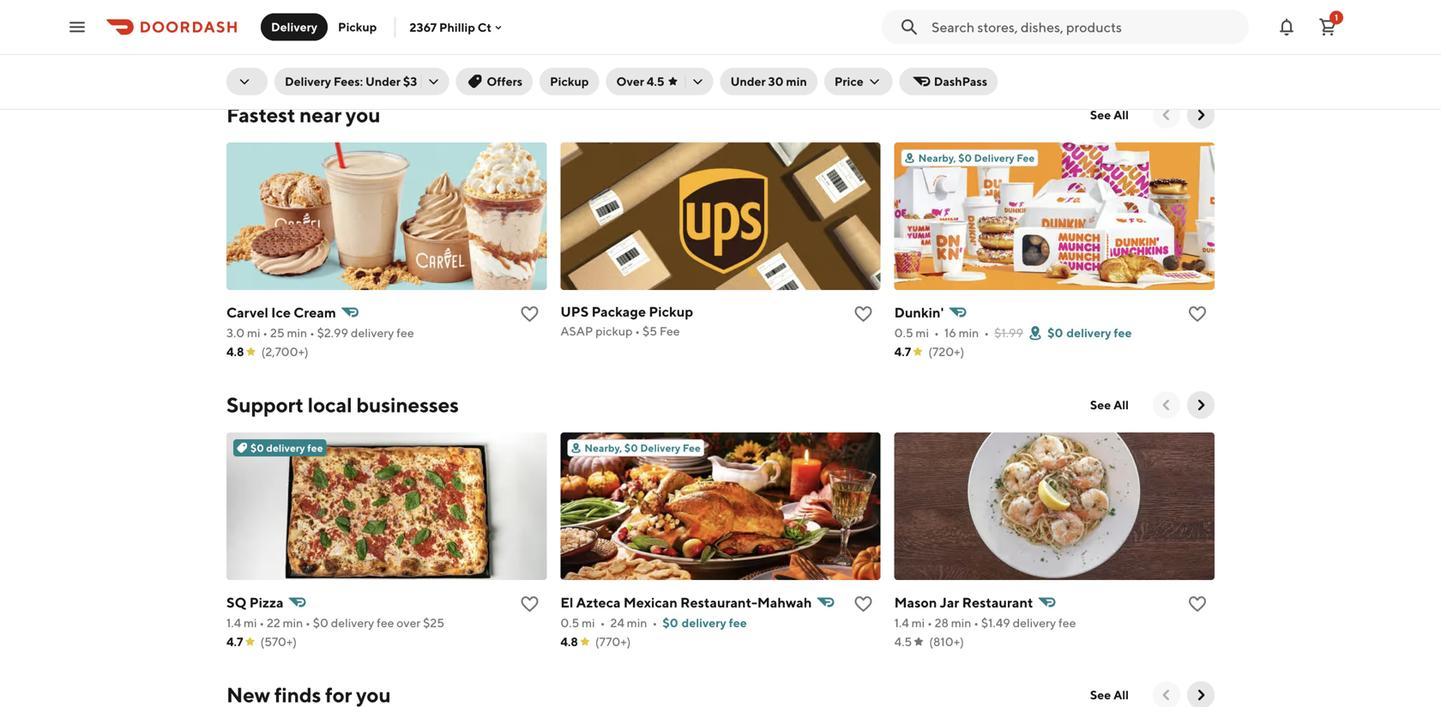 Task type: describe. For each thing, give the bounding box(es) containing it.
cream
[[294, 304, 336, 320]]

mi down sq pizza
[[244, 616, 257, 630]]

min right 22
[[283, 616, 303, 630]]

0.5 for el azteca mexican restaurant-mahwah
[[561, 616, 579, 630]]

16
[[945, 326, 957, 340]]

(770+)
[[595, 635, 631, 649]]

1.4 for mason jar restaurant
[[895, 616, 909, 630]]

fee for dunkin'
[[1017, 152, 1035, 164]]

2 2.8 from the left
[[895, 36, 911, 50]]

carvel ice cream
[[227, 304, 336, 320]]

min right 25
[[287, 326, 307, 340]]

mason
[[895, 594, 937, 611]]

min down ad chick-fil-a
[[285, 36, 306, 50]]

chick-fil-a
[[895, 14, 966, 30]]

22
[[267, 616, 280, 630]]

30
[[768, 74, 784, 88]]

3 all from the top
[[1114, 688, 1129, 702]]

2 items, open order cart image
[[1318, 17, 1339, 37]]

all for support local businesses
[[1114, 398, 1129, 412]]

jar
[[940, 594, 960, 611]]

mi down the chick-fil-a
[[914, 36, 927, 50]]

delivery button
[[261, 13, 328, 41]]

mi down ad chick-fil-a
[[246, 36, 259, 50]]

ups package pickup asap pickup • $5 fee
[[561, 303, 694, 338]]

ct
[[478, 20, 492, 34]]

(3,100+)
[[595, 54, 640, 69]]

dashpass button
[[900, 68, 998, 95]]

3 see all link from the top
[[1080, 681, 1140, 707]]

pickup
[[596, 324, 633, 338]]

1.4 mi • 22 min • $​0 delivery fee over $25
[[227, 616, 445, 630]]

mason jar restaurant
[[895, 594, 1034, 611]]

pizza
[[249, 594, 284, 611]]

0 horizontal spatial 24
[[269, 36, 283, 50]]

previous button of carousel image for second next button of carousel image from the bottom of the page
[[1158, 106, 1176, 124]]

4.5 inside button
[[647, 74, 665, 88]]

support local businesses link
[[227, 391, 459, 419]]

0.5 mi • 24 min • $0 delivery fee
[[561, 616, 747, 630]]

2367 phillip ct
[[410, 20, 492, 34]]

under inside button
[[731, 74, 766, 88]]

restaurant-
[[681, 594, 758, 611]]

3.0
[[227, 326, 245, 340]]

• inside the ups package pickup asap pickup • $5 fee
[[635, 324, 640, 338]]

min inside button
[[786, 74, 807, 88]]

(2,700+)
[[261, 345, 309, 359]]

click to add this store to your saved list image for el azteca mexican restaurant-mahwah
[[853, 594, 874, 614]]

fee inside the ups package pickup asap pickup • $5 fee
[[660, 324, 680, 338]]

see for businesses
[[1090, 398, 1111, 412]]

click to add this store to your saved list image for dunkin'
[[1188, 304, 1208, 324]]

1 chick- from the left
[[251, 14, 294, 30]]

see for you
[[1090, 108, 1111, 122]]

pickup inside the ups package pickup asap pickup • $5 fee
[[649, 303, 694, 320]]

25
[[270, 326, 285, 340]]

asap
[[561, 324, 593, 338]]

over
[[397, 616, 421, 630]]

carvel
[[227, 304, 268, 320]]

1 horizontal spatial $0 delivery fee
[[1048, 326, 1132, 340]]

4.8 for el
[[561, 635, 578, 649]]

2367 phillip ct button
[[410, 20, 505, 34]]

4.7 for chick-fil-a
[[895, 54, 911, 69]]

pickup for left "pickup" button
[[338, 20, 377, 34]]

click to add this store to your saved list image for carvel ice cream
[[519, 304, 540, 324]]

$3
[[403, 74, 417, 88]]

3 see from the top
[[1090, 688, 1111, 702]]

see all link for you
[[1080, 101, 1140, 129]]

ad chick-fil-a
[[230, 14, 323, 30]]

4.8 for carvel
[[227, 345, 244, 359]]

you
[[346, 103, 381, 127]]

4.7 down ad
[[227, 54, 243, 69]]

$2.99 for carvel ice cream
[[317, 326, 348, 340]]

mi right 3.0
[[247, 326, 260, 340]]

(570+)
[[260, 635, 297, 649]]

1 2.8 mi • 24 min • $2.99 delivery fee from the left
[[227, 36, 413, 50]]

click to add this store to your saved list image for mason jar restaurant
[[1188, 594, 1208, 614]]

see all link for businesses
[[1080, 391, 1140, 419]]

azteca
[[576, 594, 621, 611]]

$1.49
[[982, 616, 1011, 630]]

sq pizza
[[227, 594, 284, 611]]

0.5 mi • 16 min •
[[895, 326, 989, 340]]

1 fil- from the left
[[294, 14, 313, 30]]

el
[[561, 594, 574, 611]]

see all for fastest near you
[[1090, 108, 1129, 122]]

el azteca mexican restaurant-mahwah
[[561, 594, 812, 611]]

support local businesses
[[227, 393, 459, 417]]

1.4 mi • 28 min • $1.49 delivery fee
[[895, 616, 1076, 630]]

min right 28
[[951, 616, 972, 630]]

1 vertical spatial pickup button
[[540, 68, 599, 95]]

$25
[[423, 616, 445, 630]]

0.5 for dunkin'
[[895, 326, 914, 340]]

$​0
[[313, 616, 329, 630]]

previous button of carousel image for second next button of carousel image
[[1158, 686, 1176, 704]]

nearby, $0 delivery fee for dunkin'
[[919, 152, 1035, 164]]

4.7 left (3,100+)
[[561, 54, 577, 69]]



Task type: locate. For each thing, give the bounding box(es) containing it.
0 vertical spatial $0 delivery fee
[[1048, 326, 1132, 340]]

4.8 down el at bottom left
[[561, 635, 578, 649]]

0 horizontal spatial chick-
[[251, 14, 294, 30]]

next button of carousel image
[[1193, 396, 1210, 414]]

$5
[[643, 324, 657, 338]]

mi down dunkin'
[[916, 326, 929, 340]]

ups
[[561, 303, 589, 320]]

0.5
[[895, 326, 914, 340], [561, 616, 579, 630]]

1 horizontal spatial 2.8 mi • 24 min • $2.99 delivery fee
[[895, 36, 1081, 50]]

0 horizontal spatial fil-
[[294, 14, 313, 30]]

a
[[313, 14, 323, 30], [956, 14, 966, 30]]

fastest
[[227, 103, 296, 127]]

$0
[[959, 152, 972, 164], [1048, 326, 1064, 340], [251, 442, 264, 454], [625, 442, 638, 454], [663, 616, 678, 630]]

pickup button up delivery fees: under $3
[[328, 13, 387, 41]]

1
[[1335, 12, 1339, 22]]

fil- right ad
[[294, 14, 313, 30]]

2 (15,600+) from the left
[[929, 54, 983, 69]]

fee for el azteca mexican restaurant-mahwah
[[683, 442, 701, 454]]

$0 delivery fee down support
[[251, 442, 323, 454]]

2 previous button of carousel image from the top
[[1158, 686, 1176, 704]]

dunkin'
[[895, 304, 944, 320]]

open menu image
[[67, 17, 88, 37]]

0 vertical spatial see
[[1090, 108, 1111, 122]]

$2.99 up 'fees:' at the left top of the page
[[316, 36, 347, 50]]

1 vertical spatial 4.5
[[895, 635, 912, 649]]

1.4 for sq pizza
[[227, 616, 241, 630]]

nearby, $0 delivery fee for el azteca mexican restaurant-mahwah
[[585, 442, 701, 454]]

0 horizontal spatial 2.8
[[227, 36, 243, 50]]

previous button of carousel image
[[1158, 396, 1176, 414]]

(810+)
[[930, 635, 964, 649]]

2 under from the left
[[731, 74, 766, 88]]

2 vertical spatial see all link
[[1080, 681, 1140, 707]]

pickup for bottom "pickup" button
[[550, 74, 589, 88]]

0 horizontal spatial nearby, $0 delivery fee
[[585, 442, 701, 454]]

chick- up dashpass button
[[895, 14, 938, 30]]

2367
[[410, 20, 437, 34]]

nearby, for el azteca mexican restaurant-mahwah
[[585, 442, 622, 454]]

0 vertical spatial pickup button
[[328, 13, 387, 41]]

1 vertical spatial see all link
[[1080, 391, 1140, 419]]

1 horizontal spatial 4.8
[[561, 635, 578, 649]]

package
[[592, 303, 646, 320]]

0 horizontal spatial 2.8 mi • 24 min • $2.99 delivery fee
[[227, 36, 413, 50]]

pickup up delivery fees: under $3
[[338, 20, 377, 34]]

1 horizontal spatial under
[[731, 74, 766, 88]]

1 horizontal spatial 4.5
[[895, 635, 912, 649]]

2 fil- from the left
[[938, 14, 956, 30]]

2 next button of carousel image from the top
[[1193, 686, 1210, 704]]

0 horizontal spatial 4.5
[[647, 74, 665, 88]]

nearby, $0 delivery fee
[[919, 152, 1035, 164], [585, 442, 701, 454]]

mahwah
[[758, 594, 812, 611]]

1 all from the top
[[1114, 108, 1129, 122]]

see all link
[[1080, 101, 1140, 129], [1080, 391, 1140, 419], [1080, 681, 1140, 707]]

support
[[227, 393, 304, 417]]

0 horizontal spatial 1.4
[[227, 616, 241, 630]]

1.4 down mason
[[895, 616, 909, 630]]

click to add this store to your saved list image for sq pizza
[[519, 594, 540, 614]]

1 horizontal spatial chick-
[[895, 14, 938, 30]]

2 see all from the top
[[1090, 398, 1129, 412]]

0 horizontal spatial a
[[313, 14, 323, 30]]

1 under from the left
[[365, 74, 401, 88]]

previous button of carousel image
[[1158, 106, 1176, 124], [1158, 686, 1176, 704]]

1 horizontal spatial 1.4
[[895, 616, 909, 630]]

1 vertical spatial nearby, $0 delivery fee
[[585, 442, 701, 454]]

over
[[617, 74, 644, 88]]

2 see from the top
[[1090, 398, 1111, 412]]

min right 30
[[786, 74, 807, 88]]

a up dashpass
[[956, 14, 966, 30]]

ice
[[271, 304, 291, 320]]

Store search: begin typing to search for stores available on DoorDash text field
[[932, 18, 1239, 36]]

under 30 min
[[731, 74, 807, 88]]

$0 delivery fee right $1.99 at the top right of the page
[[1048, 326, 1132, 340]]

0 horizontal spatial 4.8
[[227, 345, 244, 359]]

$2.99 for chick-fil-a
[[984, 36, 1015, 50]]

0 horizontal spatial pickup button
[[328, 13, 387, 41]]

see all
[[1090, 108, 1129, 122], [1090, 398, 1129, 412], [1090, 688, 1129, 702]]

0 vertical spatial see all link
[[1080, 101, 1140, 129]]

1 vertical spatial nearby,
[[585, 442, 622, 454]]

1 vertical spatial previous button of carousel image
[[1158, 686, 1176, 704]]

1 vertical spatial next button of carousel image
[[1193, 686, 1210, 704]]

0 vertical spatial next button of carousel image
[[1193, 106, 1210, 124]]

0.5 down el at bottom left
[[561, 616, 579, 630]]

see
[[1090, 108, 1111, 122], [1090, 398, 1111, 412], [1090, 688, 1111, 702]]

(15,600+) down delivery button at the left top
[[260, 54, 314, 69]]

28
[[935, 616, 949, 630]]

fee
[[1017, 152, 1035, 164], [660, 324, 680, 338], [683, 442, 701, 454]]

0 horizontal spatial under
[[365, 74, 401, 88]]

price button
[[824, 68, 893, 95]]

2 vertical spatial see all
[[1090, 688, 1129, 702]]

0 vertical spatial nearby,
[[919, 152, 956, 164]]

2 see all link from the top
[[1080, 391, 1140, 419]]

4.7 for sq pizza
[[227, 635, 243, 649]]

4.5 down mason
[[895, 635, 912, 649]]

2.8 down ad
[[227, 36, 243, 50]]

all for fastest near you
[[1114, 108, 1129, 122]]

1 vertical spatial 0.5
[[561, 616, 579, 630]]

offers button
[[456, 68, 533, 95]]

1 horizontal spatial pickup
[[550, 74, 589, 88]]

2 vertical spatial fee
[[683, 442, 701, 454]]

mi down mason
[[912, 616, 925, 630]]

1 horizontal spatial fil-
[[938, 14, 956, 30]]

pickup
[[338, 20, 377, 34], [550, 74, 589, 88], [649, 303, 694, 320]]

2 horizontal spatial pickup
[[649, 303, 694, 320]]

2 chick- from the left
[[895, 14, 938, 30]]

1 (15,600+) from the left
[[260, 54, 314, 69]]

4.7 down sq
[[227, 635, 243, 649]]

$0 delivery fee
[[1048, 326, 1132, 340], [251, 442, 323, 454]]

1 vertical spatial 4.8
[[561, 635, 578, 649]]

delivery fees: under $3
[[285, 74, 417, 88]]

1 a from the left
[[313, 14, 323, 30]]

dashpass
[[934, 74, 988, 88]]

ad
[[230, 16, 244, 28]]

under left $3
[[365, 74, 401, 88]]

0 horizontal spatial nearby,
[[585, 442, 622, 454]]

2 horizontal spatial fee
[[1017, 152, 1035, 164]]

4.7
[[227, 54, 243, 69], [561, 54, 577, 69], [895, 54, 911, 69], [895, 345, 911, 359], [227, 635, 243, 649]]

0 vertical spatial previous button of carousel image
[[1158, 106, 1176, 124]]

1 button
[[1311, 10, 1345, 44]]

1 next button of carousel image from the top
[[1193, 106, 1210, 124]]

1 horizontal spatial 24
[[611, 616, 625, 630]]

fastest near you
[[227, 103, 381, 127]]

1 vertical spatial fee
[[660, 324, 680, 338]]

1 2.8 from the left
[[227, 36, 243, 50]]

phillip
[[439, 20, 475, 34]]

0 vertical spatial nearby, $0 delivery fee
[[919, 152, 1035, 164]]

1 horizontal spatial (15,600+)
[[929, 54, 983, 69]]

0 vertical spatial 4.5
[[647, 74, 665, 88]]

next button of carousel image
[[1193, 106, 1210, 124], [1193, 686, 1210, 704]]

(15,600+) up dashpass
[[929, 54, 983, 69]]

(15,600+)
[[260, 54, 314, 69], [929, 54, 983, 69]]

2.8 mi • 24 min • $2.99 delivery fee
[[227, 36, 413, 50], [895, 36, 1081, 50]]

2 2.8 mi • 24 min • $2.99 delivery fee from the left
[[895, 36, 1081, 50]]

3.0 mi • 25 min • $2.99 delivery fee
[[227, 326, 414, 340]]

2 vertical spatial all
[[1114, 688, 1129, 702]]

fees:
[[334, 74, 363, 88]]

1 horizontal spatial a
[[956, 14, 966, 30]]

businesses
[[356, 393, 459, 417]]

1.4 down sq
[[227, 616, 241, 630]]

near
[[300, 103, 342, 127]]

4.7 down the chick-fil-a
[[895, 54, 911, 69]]

2 horizontal spatial 24
[[937, 36, 951, 50]]

over 4.5
[[617, 74, 665, 88]]

4.5 right over
[[647, 74, 665, 88]]

0 vertical spatial 4.8
[[227, 345, 244, 359]]

$1.99
[[995, 326, 1024, 340]]

see all for support local businesses
[[1090, 398, 1129, 412]]

min right 16
[[959, 326, 979, 340]]

delivery inside button
[[271, 20, 318, 34]]

$2.99 up dashpass
[[984, 36, 1015, 50]]

0 horizontal spatial 0.5
[[561, 616, 579, 630]]

mi
[[246, 36, 259, 50], [914, 36, 927, 50], [247, 326, 260, 340], [916, 326, 929, 340], [244, 616, 257, 630], [582, 616, 595, 630], [912, 616, 925, 630]]

pickup left over
[[550, 74, 589, 88]]

nearby, for dunkin'
[[919, 152, 956, 164]]

3 see all from the top
[[1090, 688, 1129, 702]]

sq
[[227, 594, 247, 611]]

4.5
[[647, 74, 665, 88], [895, 635, 912, 649]]

1 vertical spatial all
[[1114, 398, 1129, 412]]

0 vertical spatial fee
[[1017, 152, 1035, 164]]

0 horizontal spatial fee
[[660, 324, 680, 338]]

click to add this store to your saved list image
[[519, 304, 540, 324], [853, 304, 874, 324], [1188, 304, 1208, 324], [519, 594, 540, 614], [853, 594, 874, 614], [1188, 594, 1208, 614]]

2 vertical spatial see
[[1090, 688, 1111, 702]]

2.8 down the chick-fil-a
[[895, 36, 911, 50]]

restaurant
[[962, 594, 1034, 611]]

mi down azteca
[[582, 616, 595, 630]]

delivery
[[271, 20, 318, 34], [285, 74, 331, 88], [974, 152, 1015, 164], [640, 442, 681, 454]]

min
[[285, 36, 306, 50], [954, 36, 974, 50], [786, 74, 807, 88], [287, 326, 307, 340], [959, 326, 979, 340], [283, 616, 303, 630], [627, 616, 647, 630], [951, 616, 972, 630]]

0 vertical spatial all
[[1114, 108, 1129, 122]]

0 vertical spatial pickup
[[338, 20, 377, 34]]

0 horizontal spatial pickup
[[338, 20, 377, 34]]

(720+)
[[929, 345, 965, 359]]

1 vertical spatial $0 delivery fee
[[251, 442, 323, 454]]

under 30 min button
[[720, 68, 818, 95]]

1 horizontal spatial 2.8
[[895, 36, 911, 50]]

2.8 mi • 24 min • $2.99 delivery fee down ad chick-fil-a
[[227, 36, 413, 50]]

min up dashpass
[[954, 36, 974, 50]]

fil- up dashpass button
[[938, 14, 956, 30]]

24 down ad chick-fil-a
[[269, 36, 283, 50]]

1 vertical spatial pickup
[[550, 74, 589, 88]]

min down mexican
[[627, 616, 647, 630]]

0 horizontal spatial (15,600+)
[[260, 54, 314, 69]]

over 4.5 button
[[606, 68, 714, 95]]

1 vertical spatial see
[[1090, 398, 1111, 412]]

4.7 down dunkin'
[[895, 345, 911, 359]]

1.4
[[227, 616, 241, 630], [895, 616, 909, 630]]

0 vertical spatial see all
[[1090, 108, 1129, 122]]

pickup button left over
[[540, 68, 599, 95]]

1 previous button of carousel image from the top
[[1158, 106, 1176, 124]]

0 horizontal spatial $0 delivery fee
[[251, 442, 323, 454]]

under
[[365, 74, 401, 88], [731, 74, 766, 88]]

1 horizontal spatial nearby, $0 delivery fee
[[919, 152, 1035, 164]]

mexican
[[624, 594, 678, 611]]

2 all from the top
[[1114, 398, 1129, 412]]

2 a from the left
[[956, 14, 966, 30]]

under left 30
[[731, 74, 766, 88]]

offers
[[487, 74, 523, 88]]

notification bell image
[[1277, 17, 1297, 37]]

24
[[269, 36, 283, 50], [937, 36, 951, 50], [611, 616, 625, 630]]

1 see all link from the top
[[1080, 101, 1140, 129]]

2 1.4 from the left
[[895, 616, 909, 630]]

24 down the chick-fil-a
[[937, 36, 951, 50]]

1 horizontal spatial 0.5
[[895, 326, 914, 340]]

4.8
[[227, 345, 244, 359], [561, 635, 578, 649]]

fastest near you link
[[227, 101, 381, 129]]

a up delivery fees: under $3
[[313, 14, 323, 30]]

4.8 down 3.0
[[227, 345, 244, 359]]

4.7 for dunkin'
[[895, 345, 911, 359]]

nearby,
[[919, 152, 956, 164], [585, 442, 622, 454]]

chick- right ad
[[251, 14, 294, 30]]

1 horizontal spatial nearby,
[[919, 152, 956, 164]]

1 vertical spatial see all
[[1090, 398, 1129, 412]]

$2.99 down cream on the left top of page
[[317, 326, 348, 340]]

0.5 down dunkin'
[[895, 326, 914, 340]]

all
[[1114, 108, 1129, 122], [1114, 398, 1129, 412], [1114, 688, 1129, 702]]

0 vertical spatial 0.5
[[895, 326, 914, 340]]

24 up '(770+)'
[[611, 616, 625, 630]]

pickup button
[[328, 13, 387, 41], [540, 68, 599, 95]]

1 see all from the top
[[1090, 108, 1129, 122]]

2.8 mi • 24 min • $2.99 delivery fee up dashpass
[[895, 36, 1081, 50]]

pickup up $5
[[649, 303, 694, 320]]

$2.99
[[316, 36, 347, 50], [984, 36, 1015, 50], [317, 326, 348, 340]]

1 horizontal spatial fee
[[683, 442, 701, 454]]

1 1.4 from the left
[[227, 616, 241, 630]]

local
[[308, 393, 352, 417]]

fee
[[395, 36, 413, 50], [1063, 36, 1081, 50], [397, 326, 414, 340], [1114, 326, 1132, 340], [307, 442, 323, 454], [377, 616, 394, 630], [729, 616, 747, 630], [1059, 616, 1076, 630]]

1 horizontal spatial pickup button
[[540, 68, 599, 95]]

price
[[835, 74, 864, 88]]

2 vertical spatial pickup
[[649, 303, 694, 320]]

1 see from the top
[[1090, 108, 1111, 122]]



Task type: vqa. For each thing, say whether or not it's contained in the screenshot.
drop-
no



